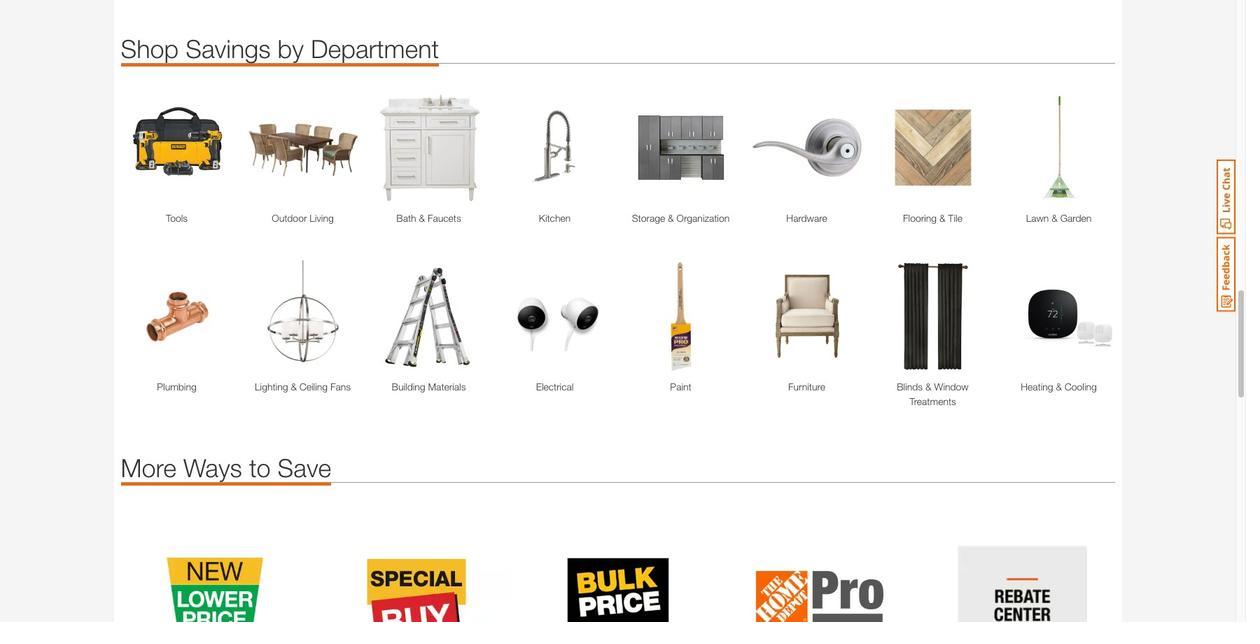 Task type: vqa. For each thing, say whether or not it's contained in the screenshot.
Home Depot Pro image
yes



Task type: locate. For each thing, give the bounding box(es) containing it.
storage & organization link
[[625, 211, 737, 226]]

& left cooling
[[1057, 381, 1063, 393]]

rebate center image
[[928, 512, 1116, 623]]

lighting & ceiling fans
[[255, 381, 351, 393]]

outdoor
[[272, 212, 307, 224]]

save
[[278, 453, 332, 484]]

flooring & tile savings image
[[877, 92, 990, 204]]

by
[[278, 34, 304, 64]]

& up treatments
[[926, 381, 932, 393]]

materials
[[428, 381, 466, 393]]

cooling
[[1065, 381, 1098, 393]]

& left ceiling
[[291, 381, 297, 393]]

tool savings image
[[121, 92, 233, 204]]

special buy image
[[323, 512, 510, 623]]

storage savings image
[[625, 92, 737, 204]]

ways
[[183, 453, 242, 484]]

department
[[311, 34, 439, 64]]

furniture link
[[751, 380, 863, 395]]

blinds & window treatment savings image
[[877, 261, 990, 373]]

& right storage
[[668, 212, 674, 224]]

& inside 'link'
[[419, 212, 425, 224]]

& for lighting
[[291, 381, 297, 393]]

tools
[[166, 212, 188, 224]]

savings
[[186, 34, 271, 64]]

bulk price image
[[524, 512, 712, 623]]

kitchen savings image
[[499, 92, 611, 204]]

&
[[419, 212, 425, 224], [668, 212, 674, 224], [940, 212, 946, 224], [1052, 212, 1058, 224], [291, 381, 297, 393], [926, 381, 932, 393], [1057, 381, 1063, 393]]

organization
[[677, 212, 730, 224]]

& for heating
[[1057, 381, 1063, 393]]

flooring & tile
[[904, 212, 963, 224]]

furniture savings image
[[751, 261, 863, 373]]

building materials
[[392, 381, 466, 393]]

tile
[[949, 212, 963, 224]]

outdoor living savinghs image
[[247, 92, 359, 204]]

hardware link
[[751, 211, 863, 226]]

& right the bath
[[419, 212, 425, 224]]

blinds
[[898, 381, 923, 393]]

& inside blinds & window treatments
[[926, 381, 932, 393]]

& for blinds
[[926, 381, 932, 393]]

& right lawn
[[1052, 212, 1058, 224]]

bath & faucet savings image
[[373, 92, 485, 204]]

tools link
[[121, 211, 233, 226]]

window
[[935, 381, 969, 393]]

& left tile
[[940, 212, 946, 224]]

electrical savings image
[[499, 261, 611, 373]]

more ways to save
[[121, 453, 332, 484]]

hardware
[[787, 212, 828, 224]]

lighting
[[255, 381, 288, 393]]

& inside 'link'
[[940, 212, 946, 224]]

shop savings by department
[[121, 34, 439, 64]]

flooring & tile link
[[877, 211, 990, 226]]

bath & faucets
[[397, 212, 461, 224]]

outdoor living
[[272, 212, 334, 224]]



Task type: describe. For each thing, give the bounding box(es) containing it.
building materials link
[[373, 380, 485, 395]]

electrical link
[[499, 380, 611, 395]]

kitchen
[[539, 212, 571, 224]]

storage & organization
[[632, 212, 730, 224]]

faucets
[[428, 212, 461, 224]]

paint savings image
[[625, 261, 737, 373]]

building material savings image
[[373, 261, 485, 373]]

bath
[[397, 212, 417, 224]]

treatments
[[910, 396, 957, 408]]

paint link
[[625, 380, 737, 395]]

to
[[249, 453, 271, 484]]

storage
[[632, 212, 666, 224]]

feedback link image
[[1218, 237, 1236, 312]]

& for flooring
[[940, 212, 946, 224]]

blinds & window treatments
[[898, 381, 969, 408]]

plumbing
[[157, 381, 197, 393]]

lawn & garden savings image
[[1004, 92, 1116, 204]]

blinds & window treatments link
[[877, 380, 990, 409]]

plumbing image
[[121, 261, 233, 373]]

ceiling
[[300, 381, 328, 393]]

home depot pro image
[[726, 512, 914, 623]]

bath & faucets link
[[373, 211, 485, 226]]

& for storage
[[668, 212, 674, 224]]

fans
[[331, 381, 351, 393]]

more
[[121, 453, 176, 484]]

lawn & garden link
[[1004, 211, 1116, 226]]

living
[[310, 212, 334, 224]]

hardware savings image
[[751, 92, 863, 204]]

lawn & garden
[[1027, 212, 1092, 224]]

paint
[[671, 381, 692, 393]]

& for lawn
[[1052, 212, 1058, 224]]

garden
[[1061, 212, 1092, 224]]

electrical
[[536, 381, 574, 393]]

live chat image
[[1218, 160, 1236, 235]]

& for bath
[[419, 212, 425, 224]]

heating & cooling
[[1021, 381, 1098, 393]]

heating & cooling link
[[1004, 380, 1116, 395]]

lighting image
[[247, 261, 359, 373]]

outdoor living link
[[247, 211, 359, 226]]

plumbing link
[[121, 380, 233, 395]]

new lower price image
[[121, 512, 309, 623]]

kitchen link
[[499, 211, 611, 226]]

lawn
[[1027, 212, 1050, 224]]

lighting & ceiling fans link
[[247, 380, 359, 395]]

heating
[[1021, 381, 1054, 393]]

building
[[392, 381, 426, 393]]

furniture
[[789, 381, 826, 393]]

flooring
[[904, 212, 937, 224]]

heating & cooling savings image
[[1004, 261, 1116, 373]]

shop
[[121, 34, 179, 64]]



